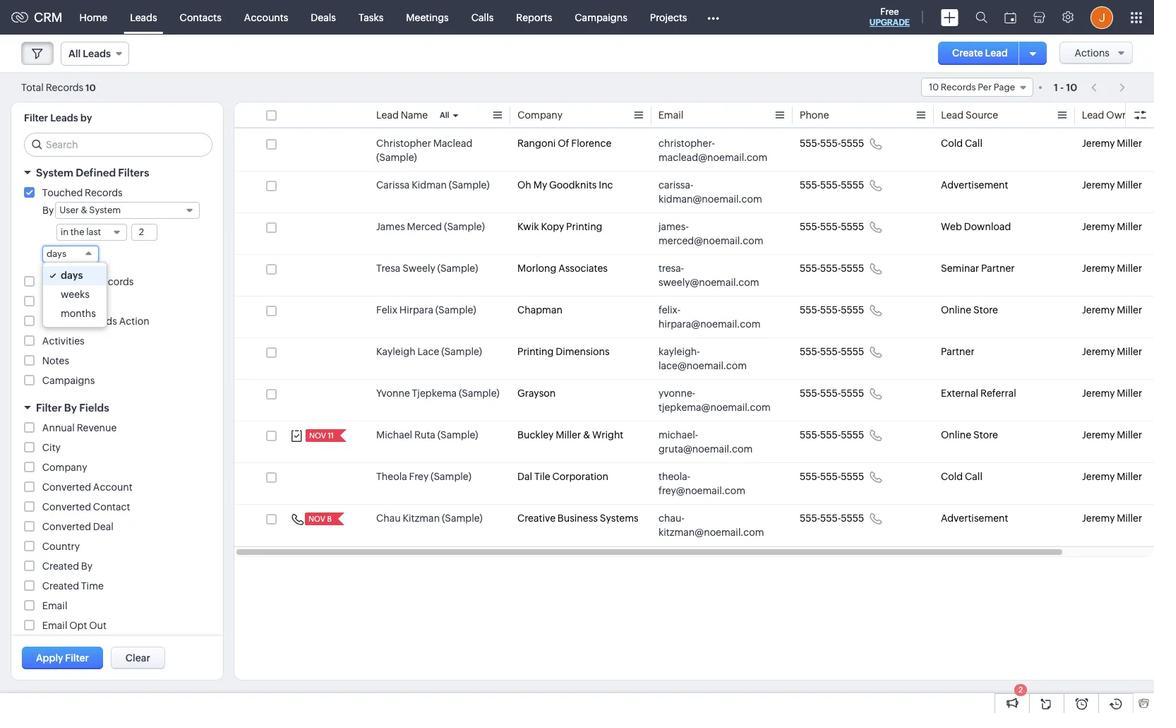 Task type: locate. For each thing, give the bounding box(es) containing it.
1 call from the top
[[965, 138, 983, 149]]

10 555-555-5555 from the top
[[800, 513, 864, 524]]

None text field
[[132, 225, 157, 240]]

2 created from the top
[[42, 580, 79, 592]]

4 jeremy from the top
[[1082, 263, 1115, 274]]

7 5555 from the top
[[841, 388, 864, 399]]

10 inside total records 10
[[85, 82, 96, 93]]

(sample) inside "carissa kidman (sample)" "link"
[[449, 179, 490, 191]]

(sample) inside 'felix hirpara (sample)' link
[[436, 304, 476, 316]]

lead right create
[[985, 47, 1008, 59]]

email left opt
[[42, 620, 67, 631]]

4 5555 from the top
[[841, 263, 864, 274]]

0 vertical spatial call
[[965, 138, 983, 149]]

filter up annual
[[36, 402, 62, 414]]

9 5555 from the top
[[841, 471, 864, 482]]

gruta@noemail.com
[[659, 443, 753, 455]]

seminar
[[941, 263, 979, 274]]

0 horizontal spatial 10
[[85, 82, 96, 93]]

1 vertical spatial leads
[[50, 112, 78, 124]]

4 555-555-5555 from the top
[[800, 263, 864, 274]]

account
[[93, 482, 133, 493]]

(sample) for carissa kidman (sample)
[[449, 179, 490, 191]]

days up weeks
[[61, 270, 83, 281]]

carissa- kidman@noemail.com
[[659, 179, 762, 205]]

1 vertical spatial by
[[64, 402, 77, 414]]

filter inside button
[[65, 652, 89, 664]]

8 jeremy miller from the top
[[1082, 429, 1143, 441]]

4 jeremy miller from the top
[[1082, 263, 1143, 274]]

555-555-5555 for kayleigh- lace@noemail.com
[[800, 346, 864, 357]]

1 vertical spatial advertisement
[[941, 513, 1009, 524]]

grayson
[[518, 388, 556, 399]]

accounts
[[244, 12, 288, 23]]

2 vertical spatial converted
[[42, 521, 91, 532]]

all
[[440, 111, 449, 119]]

2 online from the top
[[941, 429, 972, 441]]

deal
[[93, 521, 114, 532]]

jeremy for carissa- kidman@noemail.com
[[1082, 179, 1115, 191]]

3 5555 from the top
[[841, 221, 864, 232]]

system defined filters
[[36, 167, 149, 179]]

chau
[[376, 513, 401, 524]]

untouched
[[42, 276, 94, 287]]

nov inside 'link'
[[309, 515, 325, 523]]

jeremy for kayleigh- lace@noemail.com
[[1082, 346, 1115, 357]]

company down city
[[42, 462, 87, 473]]

8
[[327, 515, 332, 523]]

sweely
[[403, 263, 435, 274]]

1 vertical spatial store
[[974, 429, 998, 441]]

printing up grayson at the left bottom of the page
[[518, 346, 554, 357]]

external
[[941, 388, 979, 399]]

(sample) inside michael ruta (sample) link
[[438, 429, 478, 441]]

jeremy miller for kayleigh- lace@noemail.com
[[1082, 346, 1143, 357]]

5555 for tresa- sweely@noemail.com
[[841, 263, 864, 274]]

created
[[42, 561, 79, 572], [42, 580, 79, 592]]

1 horizontal spatial company
[[518, 109, 562, 121]]

projects link
[[639, 0, 699, 34]]

list box
[[43, 263, 106, 327]]

jeremy for theola- frey@noemail.com
[[1082, 471, 1115, 482]]

7 jeremy miller from the top
[[1082, 388, 1143, 399]]

1 vertical spatial cold
[[941, 471, 963, 482]]

(sample) right hirpara
[[436, 304, 476, 316]]

(sample) right kitzman
[[442, 513, 483, 524]]

0 vertical spatial company
[[518, 109, 562, 121]]

carissa
[[376, 179, 410, 191]]

1 cold from the top
[[941, 138, 963, 149]]

inc
[[599, 179, 613, 191]]

5 5555 from the top
[[841, 304, 864, 316]]

company
[[518, 109, 562, 121], [42, 462, 87, 473]]

annual revenue
[[42, 422, 117, 434]]

cold for christopher- maclead@noemail.com
[[941, 138, 963, 149]]

converted up converted deal
[[42, 501, 91, 513]]

3 jeremy from the top
[[1082, 221, 1115, 232]]

2 converted from the top
[[42, 501, 91, 513]]

printing dimensions
[[518, 346, 610, 357]]

by up annual revenue
[[64, 402, 77, 414]]

email up christopher- at the right top
[[659, 109, 684, 121]]

created down created by
[[42, 580, 79, 592]]

kidman@noemail.com
[[659, 193, 762, 205]]

555-555-5555 for tresa- sweely@noemail.com
[[800, 263, 864, 274]]

(sample) right the ruta
[[438, 429, 478, 441]]

3 converted from the top
[[42, 521, 91, 532]]

james- merced@noemail.com link
[[659, 220, 772, 248]]

leads right home link
[[130, 12, 157, 23]]

nov left "11"
[[309, 431, 326, 440]]

free
[[881, 6, 899, 17]]

(sample) inside chau kitzman (sample) link
[[442, 513, 483, 524]]

create menu element
[[933, 0, 967, 34]]

activities
[[42, 335, 85, 347]]

0 vertical spatial created
[[42, 561, 79, 572]]

filter
[[24, 112, 48, 124], [36, 402, 62, 414], [65, 652, 89, 664]]

&
[[583, 429, 590, 441]]

row group
[[234, 130, 1154, 546]]

1 vertical spatial partner
[[941, 346, 975, 357]]

6 jeremy from the top
[[1082, 346, 1115, 357]]

campaigns right reports
[[575, 12, 628, 23]]

cold call for christopher- maclead@noemail.com
[[941, 138, 983, 149]]

2 cold from the top
[[941, 471, 963, 482]]

search image
[[976, 11, 988, 23]]

merced@noemail.com
[[659, 235, 764, 246]]

action up months
[[77, 296, 108, 307]]

partner up external
[[941, 346, 975, 357]]

filters
[[118, 167, 149, 179]]

partner right seminar
[[981, 263, 1015, 274]]

0 vertical spatial action
[[77, 296, 108, 307]]

morlong
[[518, 263, 557, 274]]

kitzman@noemail.com
[[659, 527, 764, 538]]

miller for tresa- sweely@noemail.com
[[1117, 263, 1143, 274]]

0 horizontal spatial leads
[[50, 112, 78, 124]]

buckley miller & wright
[[518, 429, 624, 441]]

-
[[1061, 82, 1064, 93]]

nov
[[309, 431, 326, 440], [309, 515, 325, 523]]

oh
[[518, 179, 532, 191]]

online store down external referral
[[941, 429, 998, 441]]

action
[[77, 296, 108, 307], [119, 316, 149, 327]]

2 vertical spatial filter
[[65, 652, 89, 664]]

6 5555 from the top
[[841, 346, 864, 357]]

owner
[[1107, 109, 1138, 121]]

christopher maclead (sample)
[[376, 138, 473, 163]]

profile image
[[1091, 6, 1113, 29]]

referral
[[981, 388, 1017, 399]]

lead name
[[376, 109, 428, 121]]

days up days option
[[47, 249, 66, 259]]

1 5555 from the top
[[841, 138, 864, 149]]

2 vertical spatial email
[[42, 620, 67, 631]]

0 vertical spatial converted
[[42, 482, 91, 493]]

2 horizontal spatial by
[[81, 561, 93, 572]]

(sample) for kayleigh lace (sample)
[[441, 346, 482, 357]]

michael
[[376, 429, 412, 441]]

1 jeremy from the top
[[1082, 138, 1115, 149]]

profile element
[[1082, 0, 1122, 34]]

kayleigh lace (sample) link
[[376, 345, 482, 359]]

miller for carissa- kidman@noemail.com
[[1117, 179, 1143, 191]]

miller for christopher- maclead@noemail.com
[[1117, 138, 1143, 149]]

(sample) inside james merced (sample) link
[[444, 221, 485, 232]]

(sample) right "tjepkema"
[[459, 388, 500, 399]]

records up filter leads by
[[46, 82, 83, 93]]

leads link
[[119, 0, 168, 34]]

free upgrade
[[870, 6, 910, 28]]

records for untouched
[[96, 276, 134, 287]]

2 vertical spatial by
[[81, 561, 93, 572]]

Search text field
[[25, 133, 212, 156]]

contacts link
[[168, 0, 233, 34]]

1 vertical spatial days
[[61, 270, 83, 281]]

7 jeremy from the top
[[1082, 388, 1115, 399]]

1 vertical spatial printing
[[518, 346, 554, 357]]

cold call
[[941, 138, 983, 149], [941, 471, 983, 482]]

5 jeremy from the top
[[1082, 304, 1115, 316]]

1 horizontal spatial partner
[[981, 263, 1015, 274]]

0 vertical spatial partner
[[981, 263, 1015, 274]]

1 jeremy miller from the top
[[1082, 138, 1143, 149]]

10 jeremy from the top
[[1082, 513, 1115, 524]]

nov left 8
[[309, 515, 325, 523]]

company up rangoni
[[518, 109, 562, 121]]

tresa- sweely@noemail.com link
[[659, 261, 772, 289]]

1 horizontal spatial printing
[[566, 221, 603, 232]]

online down external
[[941, 429, 972, 441]]

6 jeremy miller from the top
[[1082, 346, 1143, 357]]

0 horizontal spatial action
[[77, 296, 108, 307]]

0 vertical spatial online store
[[941, 304, 998, 316]]

5 555-555-5555 from the top
[[800, 304, 864, 316]]

carissa kidman (sample) link
[[376, 178, 490, 192]]

lead left 'owner'
[[1082, 109, 1105, 121]]

0 vertical spatial filter
[[24, 112, 48, 124]]

kitzman
[[403, 513, 440, 524]]

tasks link
[[347, 0, 395, 34]]

2 advertisement from the top
[[941, 513, 1009, 524]]

2 cold call from the top
[[941, 471, 983, 482]]

email down the 'created time'
[[42, 600, 67, 611]]

9 jeremy miller from the top
[[1082, 471, 1143, 482]]

2 jeremy miller from the top
[[1082, 179, 1143, 191]]

(sample) right kidman
[[449, 179, 490, 191]]

contacts
[[180, 12, 222, 23]]

lead left name
[[376, 109, 399, 121]]

3 jeremy miller from the top
[[1082, 221, 1143, 232]]

(sample) for felix hirpara (sample)
[[436, 304, 476, 316]]

converted for converted account
[[42, 482, 91, 493]]

florence
[[571, 138, 612, 149]]

10 for total records 10
[[85, 82, 96, 93]]

0 vertical spatial online
[[941, 304, 972, 316]]

1 store from the top
[[974, 304, 998, 316]]

(sample) inside 'theola frey (sample)' link
[[431, 471, 472, 482]]

2 call from the top
[[965, 471, 983, 482]]

5555 for christopher- maclead@noemail.com
[[841, 138, 864, 149]]

555-555-5555 for felix- hirpara@noemail.com
[[800, 304, 864, 316]]

printing right kopy
[[566, 221, 603, 232]]

by down the "touched"
[[42, 205, 54, 216]]

(sample) right sweely
[[437, 263, 478, 274]]

by inside dropdown button
[[64, 402, 77, 414]]

1 cold call from the top
[[941, 138, 983, 149]]

5555 for carissa- kidman@noemail.com
[[841, 179, 864, 191]]

1 horizontal spatial by
[[64, 402, 77, 414]]

(sample) down christopher
[[376, 152, 417, 163]]

corporation
[[552, 471, 609, 482]]

2 555-555-5555 from the top
[[800, 179, 864, 191]]

jeremy miller for carissa- kidman@noemail.com
[[1082, 179, 1143, 191]]

converted up "converted contact" on the bottom of page
[[42, 482, 91, 493]]

converted contact
[[42, 501, 130, 513]]

records up related records action on the left
[[96, 276, 134, 287]]

filter right apply
[[65, 652, 89, 664]]

jeremy for felix- hirpara@noemail.com
[[1082, 304, 1115, 316]]

records down defined
[[85, 187, 123, 198]]

yvonne- tjepkema@noemail.com
[[659, 388, 771, 413]]

untouched records
[[42, 276, 134, 287]]

0 vertical spatial days
[[47, 249, 66, 259]]

0 vertical spatial cold call
[[941, 138, 983, 149]]

0 vertical spatial email
[[659, 109, 684, 121]]

(sample) for james merced (sample)
[[444, 221, 485, 232]]

5 jeremy miller from the top
[[1082, 304, 1143, 316]]

records down record action
[[79, 316, 117, 327]]

email
[[659, 109, 684, 121], [42, 600, 67, 611], [42, 620, 67, 631]]

create lead button
[[938, 42, 1022, 65]]

campaigns inside "link"
[[575, 12, 628, 23]]

(sample) inside christopher maclead (sample)
[[376, 152, 417, 163]]

2 5555 from the top
[[841, 179, 864, 191]]

(sample) right lace
[[441, 346, 482, 357]]

10 right -
[[1066, 82, 1078, 93]]

lead inside button
[[985, 47, 1008, 59]]

0 horizontal spatial campaigns
[[42, 375, 95, 386]]

store down external referral
[[974, 429, 998, 441]]

3 555-555-5555 from the top
[[800, 221, 864, 232]]

0 horizontal spatial company
[[42, 462, 87, 473]]

online down seminar
[[941, 304, 972, 316]]

1 vertical spatial converted
[[42, 501, 91, 513]]

(sample)
[[376, 152, 417, 163], [449, 179, 490, 191], [444, 221, 485, 232], [437, 263, 478, 274], [436, 304, 476, 316], [441, 346, 482, 357], [459, 388, 500, 399], [438, 429, 478, 441], [431, 471, 472, 482], [442, 513, 483, 524]]

action right months
[[119, 316, 149, 327]]

created for created time
[[42, 580, 79, 592]]

jeremy miller for yvonne- tjepkema@noemail.com
[[1082, 388, 1143, 399]]

annual
[[42, 422, 75, 434]]

filter down 'total'
[[24, 112, 48, 124]]

records
[[46, 82, 83, 93], [85, 187, 123, 198], [96, 276, 134, 287], [79, 316, 117, 327]]

filter for filter leads by
[[24, 112, 48, 124]]

leads left by
[[50, 112, 78, 124]]

business
[[558, 513, 598, 524]]

(sample) for michael ruta (sample)
[[438, 429, 478, 441]]

(sample) inside kayleigh lace (sample) link
[[441, 346, 482, 357]]

felix- hirpara@noemail.com link
[[659, 303, 772, 331]]

nov 8
[[309, 515, 332, 523]]

records for related
[[79, 316, 117, 327]]

(sample) for tresa sweely (sample)
[[437, 263, 478, 274]]

online store down seminar partner
[[941, 304, 998, 316]]

0 vertical spatial by
[[42, 205, 54, 216]]

weeks option
[[43, 285, 106, 304]]

records for total
[[46, 82, 83, 93]]

9 jeremy from the top
[[1082, 471, 1115, 482]]

converted account
[[42, 482, 133, 493]]

(sample) inside yvonne tjepkema (sample) link
[[459, 388, 500, 399]]

1 vertical spatial online store
[[941, 429, 998, 441]]

christopher maclead (sample) link
[[376, 136, 503, 165]]

1 vertical spatial nov
[[309, 515, 325, 523]]

(sample) right frey
[[431, 471, 472, 482]]

1 vertical spatial company
[[42, 462, 87, 473]]

9 555-555-5555 from the top
[[800, 471, 864, 482]]

days inside days option
[[61, 270, 83, 281]]

5555 for james- merced@noemail.com
[[841, 221, 864, 232]]

(sample) inside tresa sweely (sample) link
[[437, 263, 478, 274]]

1 555-555-5555 from the top
[[800, 138, 864, 149]]

email opt out
[[42, 620, 107, 631]]

filter inside dropdown button
[[36, 402, 62, 414]]

days field
[[42, 246, 99, 263]]

of
[[558, 138, 569, 149]]

(sample) right merced
[[444, 221, 485, 232]]

create menu image
[[941, 9, 959, 26]]

miller for yvonne- tjepkema@noemail.com
[[1117, 388, 1143, 399]]

tjepkema@noemail.com
[[659, 402, 771, 413]]

1 vertical spatial online
[[941, 429, 972, 441]]

0 vertical spatial campaigns
[[575, 12, 628, 23]]

online store
[[941, 304, 998, 316], [941, 429, 998, 441]]

1 vertical spatial call
[[965, 471, 983, 482]]

10 up by
[[85, 82, 96, 93]]

created down country
[[42, 561, 79, 572]]

6 555-555-5555 from the top
[[800, 346, 864, 357]]

0 vertical spatial advertisement
[[941, 179, 1009, 191]]

call for theola- frey@noemail.com
[[965, 471, 983, 482]]

james- merced@noemail.com
[[659, 221, 764, 246]]

by up time
[[81, 561, 93, 572]]

1 horizontal spatial campaigns
[[575, 12, 628, 23]]

1 vertical spatial created
[[42, 580, 79, 592]]

converted up country
[[42, 521, 91, 532]]

1 converted from the top
[[42, 482, 91, 493]]

store down seminar partner
[[974, 304, 998, 316]]

2 jeremy from the top
[[1082, 179, 1115, 191]]

dal tile corporation
[[518, 471, 609, 482]]

jeremy miller for christopher- maclead@noemail.com
[[1082, 138, 1143, 149]]

8 5555 from the top
[[841, 429, 864, 441]]

1 vertical spatial email
[[42, 600, 67, 611]]

kayleigh- lace@noemail.com
[[659, 346, 747, 371]]

1 horizontal spatial 10
[[1066, 82, 1078, 93]]

1 horizontal spatial action
[[119, 316, 149, 327]]

lead for lead source
[[941, 109, 964, 121]]

1 created from the top
[[42, 561, 79, 572]]

system defined filters button
[[11, 160, 223, 185]]

kayleigh-
[[659, 346, 700, 357]]

7 555-555-5555 from the top
[[800, 388, 864, 399]]

0 vertical spatial leads
[[130, 12, 157, 23]]

navigation
[[1085, 77, 1133, 97]]

0 vertical spatial store
[[974, 304, 998, 316]]

lead left source
[[941, 109, 964, 121]]

0 vertical spatial cold
[[941, 138, 963, 149]]

1 vertical spatial cold call
[[941, 471, 983, 482]]

555-555-5555
[[800, 138, 864, 149], [800, 179, 864, 191], [800, 221, 864, 232], [800, 263, 864, 274], [800, 304, 864, 316], [800, 346, 864, 357], [800, 388, 864, 399], [800, 429, 864, 441], [800, 471, 864, 482], [800, 513, 864, 524]]

days option
[[43, 266, 106, 285]]

campaigns down "notes"
[[42, 375, 95, 386]]

jeremy for tresa- sweely@noemail.com
[[1082, 263, 1115, 274]]

jeremy miller for james- merced@noemail.com
[[1082, 221, 1143, 232]]

0 vertical spatial nov
[[309, 431, 326, 440]]

1 vertical spatial filter
[[36, 402, 62, 414]]

jeremy miller for felix- hirpara@noemail.com
[[1082, 304, 1143, 316]]

months
[[61, 308, 96, 319]]



Task type: describe. For each thing, give the bounding box(es) containing it.
name
[[401, 109, 428, 121]]

calls link
[[460, 0, 505, 34]]

search element
[[967, 0, 996, 35]]

michael- gruta@noemail.com
[[659, 429, 753, 455]]

cold for theola- frey@noemail.com
[[941, 471, 963, 482]]

list box containing days
[[43, 263, 106, 327]]

0 vertical spatial printing
[[566, 221, 603, 232]]

source
[[966, 109, 998, 121]]

time
[[81, 580, 104, 592]]

555-555-5555 for james- merced@noemail.com
[[800, 221, 864, 232]]

my
[[534, 179, 547, 191]]

8 jeremy from the top
[[1082, 429, 1115, 441]]

sweely@noemail.com
[[659, 277, 759, 288]]

yvonne tjepkema (sample) link
[[376, 386, 500, 400]]

kayleigh- lace@noemail.com link
[[659, 345, 772, 373]]

theola frey (sample)
[[376, 471, 472, 482]]

1 vertical spatial action
[[119, 316, 149, 327]]

11
[[328, 431, 334, 440]]

miller for kayleigh- lace@noemail.com
[[1117, 346, 1143, 357]]

nov for michael
[[309, 431, 326, 440]]

0 horizontal spatial partner
[[941, 346, 975, 357]]

555-555-5555 for yvonne- tjepkema@noemail.com
[[800, 388, 864, 399]]

james merced (sample)
[[376, 221, 485, 232]]

total records 10
[[21, 82, 96, 93]]

tresa-
[[659, 263, 684, 274]]

felix-
[[659, 304, 681, 316]]

jeremy for christopher- maclead@noemail.com
[[1082, 138, 1115, 149]]

converted for converted deal
[[42, 521, 91, 532]]

carissa- kidman@noemail.com link
[[659, 178, 772, 206]]

apply
[[36, 652, 63, 664]]

(sample) for chau kitzman (sample)
[[442, 513, 483, 524]]

tjepkema
[[412, 388, 457, 399]]

meetings
[[406, 12, 449, 23]]

goodknits
[[549, 179, 597, 191]]

months option
[[43, 304, 106, 323]]

hirpara@noemail.com
[[659, 318, 761, 330]]

1 online store from the top
[[941, 304, 998, 316]]

nov for chau
[[309, 515, 325, 523]]

related records action
[[42, 316, 149, 327]]

tile
[[534, 471, 550, 482]]

2 store from the top
[[974, 429, 998, 441]]

kwik kopy printing
[[518, 221, 603, 232]]

555-555-5555 for carissa- kidman@noemail.com
[[800, 179, 864, 191]]

5555 for kayleigh- lace@noemail.com
[[841, 346, 864, 357]]

deals link
[[300, 0, 347, 34]]

ruta
[[414, 429, 436, 441]]

tresa
[[376, 263, 401, 274]]

miller for theola- frey@noemail.com
[[1117, 471, 1143, 482]]

miller for james- merced@noemail.com
[[1117, 221, 1143, 232]]

days inside days field
[[47, 249, 66, 259]]

michael-
[[659, 429, 698, 441]]

lace@noemail.com
[[659, 360, 747, 371]]

5555 for yvonne- tjepkema@noemail.com
[[841, 388, 864, 399]]

(sample) for christopher maclead (sample)
[[376, 152, 417, 163]]

cold call for theola- frey@noemail.com
[[941, 471, 983, 482]]

christopher
[[376, 138, 431, 149]]

maclead@noemail.com
[[659, 152, 768, 163]]

converted for converted contact
[[42, 501, 91, 513]]

michael ruta (sample)
[[376, 429, 478, 441]]

lead for lead name
[[376, 109, 399, 121]]

555-555-5555 for theola- frey@noemail.com
[[800, 471, 864, 482]]

10 jeremy miller from the top
[[1082, 513, 1143, 524]]

actions
[[1075, 47, 1110, 59]]

1 online from the top
[[941, 304, 972, 316]]

2 online store from the top
[[941, 429, 998, 441]]

out
[[89, 620, 107, 631]]

create lead
[[952, 47, 1008, 59]]

crm link
[[11, 10, 63, 25]]

0 horizontal spatial printing
[[518, 346, 554, 357]]

555-555-5555 for christopher- maclead@noemail.com
[[800, 138, 864, 149]]

1 advertisement from the top
[[941, 179, 1009, 191]]

records for touched
[[85, 187, 123, 198]]

nov 8 link
[[305, 513, 333, 525]]

morlong associates
[[518, 263, 608, 274]]

michael- gruta@noemail.com link
[[659, 428, 772, 456]]

created for created by
[[42, 561, 79, 572]]

row group containing christopher maclead (sample)
[[234, 130, 1154, 546]]

tasks
[[359, 12, 384, 23]]

calendar image
[[1005, 12, 1017, 23]]

yvonne- tjepkema@noemail.com link
[[659, 386, 772, 414]]

lead for lead owner
[[1082, 109, 1105, 121]]

accounts link
[[233, 0, 300, 34]]

wright
[[592, 429, 624, 441]]

web
[[941, 221, 962, 232]]

jeremy for james- merced@noemail.com
[[1082, 221, 1115, 232]]

frey
[[409, 471, 429, 482]]

jeremy for yvonne- tjepkema@noemail.com
[[1082, 388, 1115, 399]]

record action
[[42, 296, 108, 307]]

1 vertical spatial campaigns
[[42, 375, 95, 386]]

oh my goodknits inc
[[518, 179, 613, 191]]

0 horizontal spatial by
[[42, 205, 54, 216]]

filter by fields
[[36, 402, 109, 414]]

chau- kitzman@noemail.com
[[659, 513, 764, 538]]

tresa sweely (sample)
[[376, 263, 478, 274]]

opt
[[69, 620, 87, 631]]

5555 for felix- hirpara@noemail.com
[[841, 304, 864, 316]]

filter for filter by fields
[[36, 402, 62, 414]]

10 for 1 - 10
[[1066, 82, 1078, 93]]

defined
[[76, 167, 116, 179]]

create
[[952, 47, 983, 59]]

fields
[[79, 402, 109, 414]]

reports
[[516, 12, 552, 23]]

lead owner
[[1082, 109, 1138, 121]]

converted deal
[[42, 521, 114, 532]]

by for created
[[81, 561, 93, 572]]

created by
[[42, 561, 93, 572]]

upgrade
[[870, 18, 910, 28]]

felix hirpara (sample) link
[[376, 303, 476, 317]]

1 horizontal spatial leads
[[130, 12, 157, 23]]

clear
[[125, 652, 150, 664]]

jeremy miller for tresa- sweely@noemail.com
[[1082, 263, 1143, 274]]

record
[[42, 296, 75, 307]]

(sample) for yvonne tjepkema (sample)
[[459, 388, 500, 399]]

10 5555 from the top
[[841, 513, 864, 524]]

miller for felix- hirpara@noemail.com
[[1117, 304, 1143, 316]]

frey@noemail.com
[[659, 485, 746, 496]]

(sample) for theola frey (sample)
[[431, 471, 472, 482]]

city
[[42, 442, 61, 453]]

phone
[[800, 109, 829, 121]]

5555 for theola- frey@noemail.com
[[841, 471, 864, 482]]

rangoni
[[518, 138, 556, 149]]

call for christopher- maclead@noemail.com
[[965, 138, 983, 149]]

chau- kitzman@noemail.com link
[[659, 511, 772, 539]]

by
[[80, 112, 92, 124]]

campaigns link
[[564, 0, 639, 34]]

associates
[[559, 263, 608, 274]]

8 555-555-5555 from the top
[[800, 429, 864, 441]]

theola frey (sample) link
[[376, 470, 472, 484]]

touched
[[42, 187, 83, 198]]

by for filter
[[64, 402, 77, 414]]

chapman
[[518, 304, 563, 316]]

lace
[[418, 346, 439, 357]]

chau-
[[659, 513, 685, 524]]

jeremy miller for theola- frey@noemail.com
[[1082, 471, 1143, 482]]

1
[[1054, 82, 1058, 93]]



Task type: vqa. For each thing, say whether or not it's contained in the screenshot.


